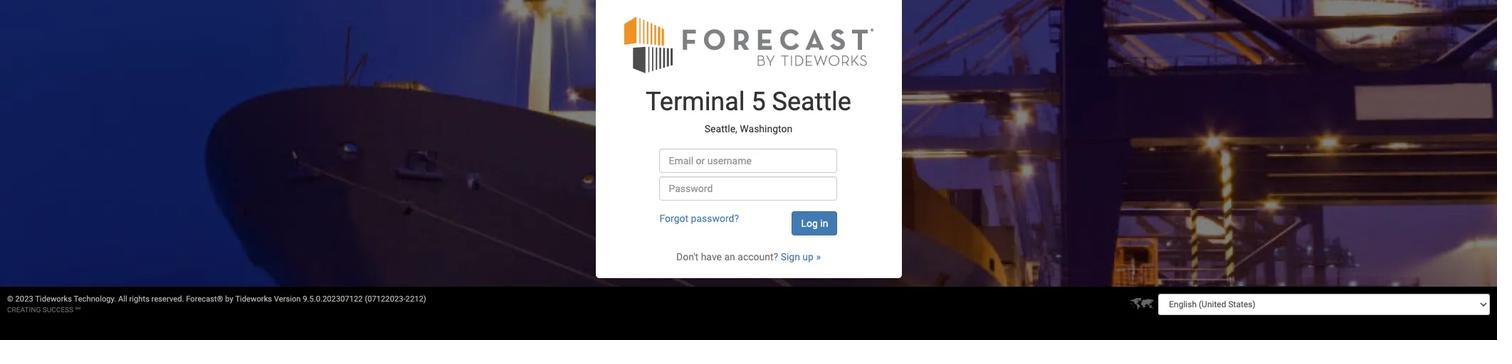 Task type: describe. For each thing, give the bounding box(es) containing it.
in
[[820, 218, 828, 229]]

2023
[[15, 295, 33, 304]]

©
[[7, 295, 13, 304]]

2212)
[[406, 295, 426, 304]]

log in button
[[792, 212, 838, 236]]

technology.
[[74, 295, 116, 304]]

have
[[701, 251, 722, 263]]

rights
[[129, 295, 149, 304]]

by
[[225, 295, 233, 304]]

seattle
[[772, 87, 851, 117]]

terminal 5 seattle seattle, washington
[[646, 87, 851, 134]]

forgot password? log in
[[660, 213, 828, 229]]

log
[[801, 218, 818, 229]]

don't have an account? sign up »
[[676, 251, 821, 263]]

℠
[[75, 306, 81, 314]]

all
[[118, 295, 127, 304]]

reserved.
[[151, 295, 184, 304]]

password?
[[691, 213, 739, 224]]

seattle,
[[705, 123, 737, 134]]



Task type: locate. For each thing, give the bounding box(es) containing it.
»
[[816, 251, 821, 263]]

don't
[[676, 251, 699, 263]]

forecast® by tideworks image
[[624, 15, 873, 74]]

success
[[43, 306, 73, 314]]

1 horizontal spatial tideworks
[[235, 295, 272, 304]]

Email or username text field
[[660, 149, 838, 173]]

version
[[274, 295, 301, 304]]

creating
[[7, 306, 41, 314]]

sign up » link
[[781, 251, 821, 263]]

5
[[751, 87, 766, 117]]

Password password field
[[660, 177, 838, 201]]

1 tideworks from the left
[[35, 295, 72, 304]]

2 tideworks from the left
[[235, 295, 272, 304]]

forgot
[[660, 213, 688, 224]]

0 horizontal spatial tideworks
[[35, 295, 72, 304]]

sign
[[781, 251, 800, 263]]

terminal
[[646, 87, 745, 117]]

tideworks right 'by'
[[235, 295, 272, 304]]

washington
[[740, 123, 792, 134]]

tideworks up success
[[35, 295, 72, 304]]

© 2023 tideworks technology. all rights reserved. forecast® by tideworks version 9.5.0.202307122 (07122023-2212) creating success ℠
[[7, 295, 426, 314]]

9.5.0.202307122
[[303, 295, 363, 304]]

forecast®
[[186, 295, 223, 304]]

tideworks
[[35, 295, 72, 304], [235, 295, 272, 304]]

an
[[724, 251, 735, 263]]

account?
[[738, 251, 778, 263]]

forgot password? link
[[660, 213, 739, 224]]

(07122023-
[[365, 295, 406, 304]]

up
[[803, 251, 814, 263]]



